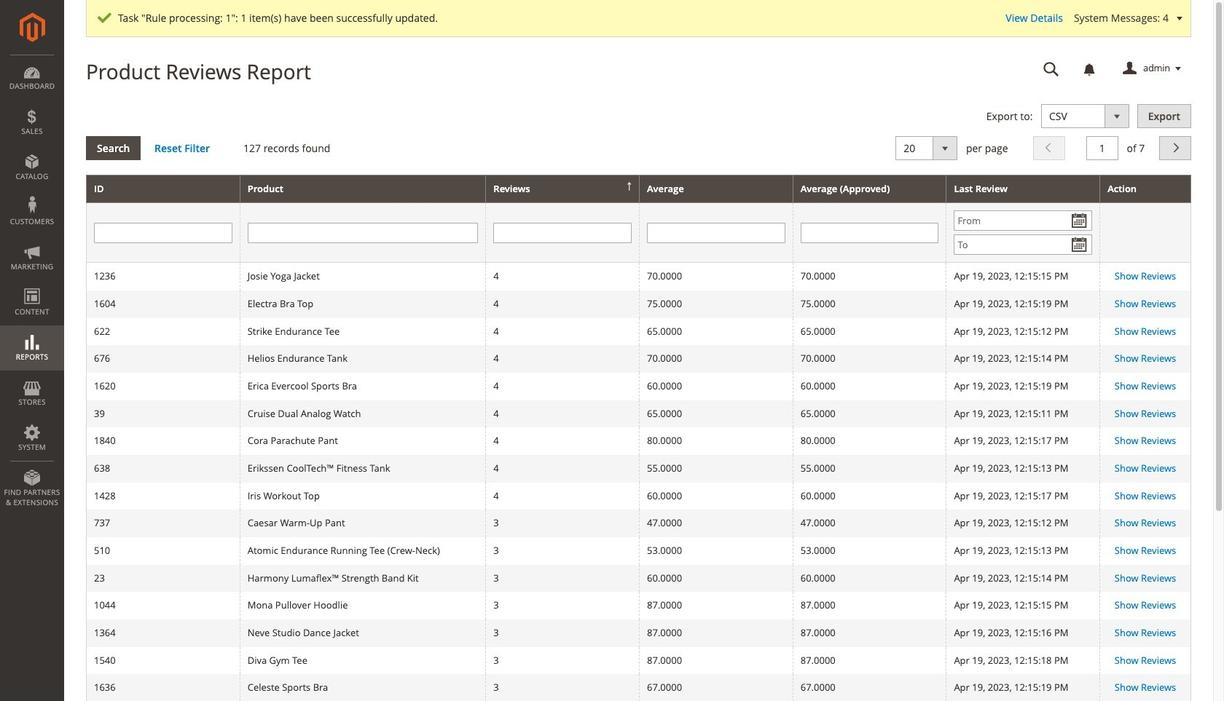 Task type: describe. For each thing, give the bounding box(es) containing it.
magento admin panel image
[[19, 12, 45, 42]]



Task type: locate. For each thing, give the bounding box(es) containing it.
To text field
[[954, 235, 1093, 255]]

None text field
[[1087, 136, 1119, 160], [94, 223, 232, 243], [248, 223, 478, 243], [494, 223, 632, 243], [1087, 136, 1119, 160], [94, 223, 232, 243], [248, 223, 478, 243], [494, 223, 632, 243]]

From text field
[[954, 211, 1093, 231]]

menu bar
[[0, 55, 64, 515]]

None text field
[[1034, 56, 1070, 82], [647, 223, 785, 243], [801, 223, 939, 243], [1034, 56, 1070, 82], [647, 223, 785, 243], [801, 223, 939, 243]]



